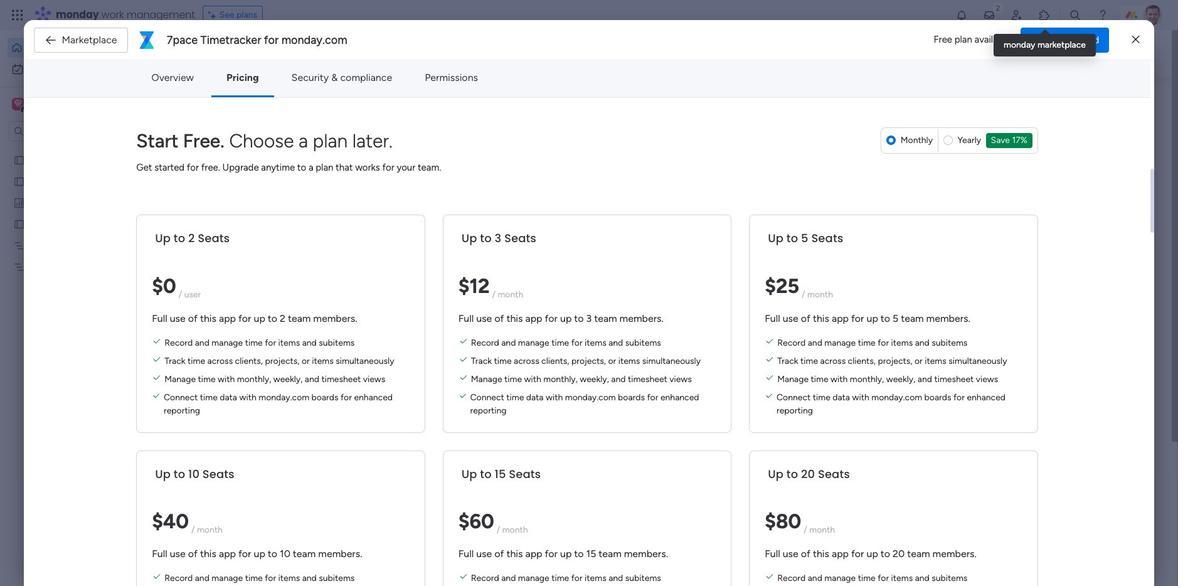 Task type: locate. For each thing, give the bounding box(es) containing it.
public board image
[[13, 154, 25, 166], [13, 218, 25, 230], [247, 383, 261, 397]]

0 horizontal spatial dapulse x slim image
[[1103, 91, 1118, 106]]

option up 'workspace selection' element
[[8, 38, 153, 58]]

templates image image
[[945, 252, 1111, 339]]

see plans image
[[208, 8, 219, 22]]

circle o image
[[953, 150, 961, 159]]

0 vertical spatial public board image
[[13, 154, 25, 166]]

help center element
[[934, 518, 1122, 568]]

1 workspace image from the left
[[12, 97, 24, 111]]

public dashboard image
[[13, 196, 25, 208]]

option down search in workspace field
[[0, 148, 160, 151]]

close update feed (inbox) image
[[232, 473, 247, 488]]

option
[[8, 38, 153, 58], [0, 148, 160, 151]]

0 horizontal spatial public board image
[[13, 175, 25, 187]]

notifications image
[[956, 9, 968, 21]]

dapulse x slim image
[[1132, 32, 1140, 47], [1103, 91, 1118, 106]]

public board image right remove from favorites "image"
[[469, 229, 483, 243]]

1 vertical spatial public board image
[[469, 229, 483, 243]]

0 vertical spatial dapulse x slim image
[[1132, 32, 1140, 47]]

list box
[[0, 147, 160, 447]]

workspace image
[[12, 97, 24, 111], [14, 97, 22, 111]]

public board image up public dashboard icon on the left top of page
[[13, 175, 25, 187]]

remove from favorites image
[[426, 229, 439, 242]]

1 vertical spatial dapulse x slim image
[[1103, 91, 1118, 106]]

public board image inside 'quick search results' list box
[[469, 229, 483, 243]]

public board image
[[13, 175, 25, 187], [469, 229, 483, 243]]

1 horizontal spatial public board image
[[469, 229, 483, 243]]

search everything image
[[1069, 9, 1082, 21]]



Task type: vqa. For each thing, say whether or not it's contained in the screenshot.
v2 bolt switch image
yes



Task type: describe. For each thing, give the bounding box(es) containing it.
quick search results list box
[[232, 117, 904, 437]]

2 vertical spatial public board image
[[247, 383, 261, 397]]

help image
[[1097, 9, 1110, 21]]

v2 bolt switch image
[[1042, 47, 1049, 61]]

check circle image
[[953, 134, 961, 143]]

1 vertical spatial public board image
[[13, 218, 25, 230]]

terry turtle image
[[261, 562, 286, 586]]

monday marketplace image
[[1039, 9, 1051, 21]]

v2 user feedback image
[[944, 47, 954, 61]]

0 vertical spatial option
[[8, 38, 153, 58]]

application logo image
[[137, 30, 157, 50]]

check circle image
[[953, 118, 961, 127]]

Search in workspace field
[[26, 124, 105, 138]]

invite members image
[[1011, 9, 1024, 21]]

update feed image
[[983, 9, 996, 21]]

1 vertical spatial option
[[0, 148, 160, 151]]

2 workspace image from the left
[[14, 97, 22, 111]]

add to favorites image
[[426, 383, 439, 396]]

2 image
[[993, 1, 1004, 15]]

1 horizontal spatial dapulse x slim image
[[1132, 32, 1140, 47]]

terry turtle image
[[1144, 5, 1164, 25]]

workspace selection element
[[12, 97, 105, 113]]

select product image
[[11, 9, 24, 21]]

0 vertical spatial public board image
[[13, 175, 25, 187]]



